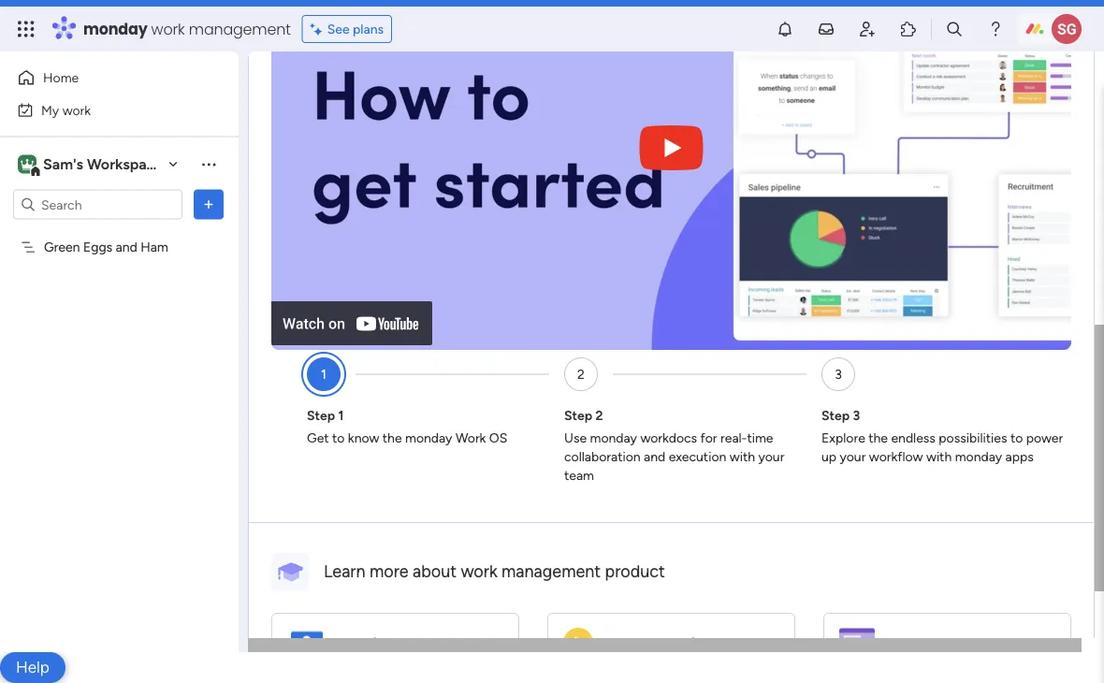 Task type: locate. For each thing, give the bounding box(es) containing it.
1 horizontal spatial the
[[869, 430, 888, 446]]

the inside step 3 explore the endless possibilities to power up your workflow with monday apps
[[869, 430, 888, 446]]

learn more about work management product
[[324, 562, 666, 582]]

1 button
[[307, 358, 341, 391]]

0 vertical spatial work
[[151, 18, 185, 39]]

workspace options image
[[199, 155, 218, 173]]

select product image
[[17, 20, 36, 38]]

workspace selection element
[[18, 153, 165, 177]]

2 horizontal spatial and
[[934, 634, 960, 652]]

1 step from the left
[[307, 408, 335, 424]]

the right know
[[383, 430, 402, 446]]

real-
[[721, 430, 748, 446]]

to up apps
[[1011, 430, 1024, 446]]

option
[[0, 230, 239, 234]]

work up "home" button
[[151, 18, 185, 39]]

home button
[[11, 63, 201, 93]]

0 horizontal spatial management
[[189, 18, 291, 39]]

2 horizontal spatial step
[[822, 408, 850, 424]]

1 horizontal spatial management
[[502, 562, 601, 582]]

2
[[578, 367, 585, 382], [596, 408, 603, 424]]

to
[[332, 430, 345, 446], [1011, 430, 1024, 446]]

0 horizontal spatial 3
[[835, 367, 842, 382]]

and left the learn
[[934, 634, 960, 652]]

0 horizontal spatial step
[[307, 408, 335, 424]]

0 vertical spatial 3
[[835, 367, 842, 382]]

my work button
[[11, 95, 201, 125]]

collaboration
[[565, 449, 641, 465]]

with down real-
[[730, 449, 756, 465]]

green eggs and ham
[[44, 239, 168, 255]]

2 up use
[[578, 367, 585, 382]]

with for workflow
[[927, 449, 952, 465]]

apps
[[1006, 449, 1034, 465]]

1 horizontal spatial step
[[565, 408, 593, 424]]

the up workflow
[[869, 430, 888, 446]]

your inside step 3 explore the endless possibilities to power up your workflow with monday apps
[[840, 449, 866, 465]]

1 horizontal spatial and
[[644, 449, 666, 465]]

2 up the collaboration
[[596, 408, 603, 424]]

1 horizontal spatial to
[[1011, 430, 1024, 446]]

your
[[759, 449, 785, 465], [840, 449, 866, 465]]

Search in workspace field
[[39, 194, 156, 215]]

2 inside step 2 use monday workdocs for real-time collaboration and execution with your team
[[596, 408, 603, 424]]

the
[[383, 430, 402, 446], [869, 430, 888, 446]]

to inside step 1 get to know the monday work os
[[332, 430, 345, 446]]

help
[[16, 658, 49, 677]]

monday inside step 1 get to know the monday work os
[[405, 430, 453, 446]]

2 with from the left
[[927, 449, 952, 465]]

search everything image
[[946, 20, 964, 38]]

management
[[189, 18, 291, 39], [502, 562, 601, 582]]

your down the time
[[759, 449, 785, 465]]

1 vertical spatial 3
[[853, 408, 860, 424]]

1 vertical spatial management
[[502, 562, 601, 582]]

2 inside 2 button
[[578, 367, 585, 382]]

os
[[490, 430, 508, 446]]

monday left work
[[405, 430, 453, 446]]

with down endless
[[927, 449, 952, 465]]

step
[[307, 408, 335, 424], [565, 408, 593, 424], [822, 408, 850, 424]]

know
[[348, 430, 380, 446]]

2 horizontal spatial work
[[461, 562, 498, 582]]

see plans
[[327, 21, 384, 37]]

monday
[[83, 18, 148, 39], [405, 430, 453, 446], [590, 430, 638, 446], [956, 449, 1003, 465]]

1 your from the left
[[759, 449, 785, 465]]

1 horizontal spatial your
[[840, 449, 866, 465]]

workdocs
[[641, 430, 698, 446]]

1 horizontal spatial 3
[[853, 408, 860, 424]]

step inside step 2 use monday workdocs for real-time collaboration and execution with your team
[[565, 408, 593, 424]]

team
[[565, 468, 594, 484]]

0 horizontal spatial your
[[759, 449, 785, 465]]

to right get
[[332, 430, 345, 446]]

0 vertical spatial management
[[189, 18, 291, 39]]

1 horizontal spatial with
[[927, 449, 952, 465]]

0 horizontal spatial and
[[116, 239, 137, 255]]

work inside button
[[62, 102, 91, 118]]

1 down 1 button
[[338, 408, 344, 424]]

0 horizontal spatial the
[[383, 430, 402, 446]]

0 horizontal spatial 2
[[578, 367, 585, 382]]

1 horizontal spatial work
[[151, 18, 185, 39]]

0 horizontal spatial to
[[332, 430, 345, 446]]

sam's workspace
[[43, 155, 163, 173]]

with inside step 3 explore the endless possibilities to power up your workflow with monday apps
[[927, 449, 952, 465]]

sam green image
[[1052, 14, 1082, 44]]

0 horizontal spatial work
[[62, 102, 91, 118]]

1 vertical spatial work
[[62, 102, 91, 118]]

2 vertical spatial and
[[934, 634, 960, 652]]

1 horizontal spatial 1
[[338, 408, 344, 424]]

your down explore
[[840, 449, 866, 465]]

1 up get
[[321, 367, 327, 382]]

eggs
[[83, 239, 113, 255]]

1 with from the left
[[730, 449, 756, 465]]

0 vertical spatial 1
[[321, 367, 327, 382]]

monday down the possibilities
[[956, 449, 1003, 465]]

step inside step 3 explore the endless possibilities to power up your workflow with monday apps
[[822, 408, 850, 424]]

see
[[327, 21, 350, 37]]

1 horizontal spatial 2
[[596, 408, 603, 424]]

2 to from the left
[[1011, 430, 1024, 446]]

work right my
[[62, 102, 91, 118]]

0 vertical spatial 2
[[578, 367, 585, 382]]

1 vertical spatial 1
[[338, 408, 344, 424]]

with inside step 2 use monday workdocs for real-time collaboration and execution with your team
[[730, 449, 756, 465]]

3 inside button
[[835, 367, 842, 382]]

step up use
[[565, 408, 593, 424]]

and down workdocs
[[644, 449, 666, 465]]

watch
[[609, 634, 653, 652]]

work for my
[[62, 102, 91, 118]]

power
[[1027, 430, 1064, 446]]

1 vertical spatial 2
[[596, 408, 603, 424]]

get
[[307, 430, 329, 446]]

see plans button
[[302, 15, 392, 43]]

your inside step 2 use monday workdocs for real-time collaboration and execution with your team
[[759, 449, 785, 465]]

0 horizontal spatial 1
[[321, 367, 327, 382]]

3 button
[[822, 358, 856, 391]]

step up get
[[307, 408, 335, 424]]

monday up the collaboration
[[590, 430, 638, 446]]

options image
[[199, 195, 218, 214]]

0 horizontal spatial with
[[730, 449, 756, 465]]

step 1 get to know the monday work os
[[307, 408, 508, 446]]

1 vertical spatial and
[[644, 449, 666, 465]]

ham
[[141, 239, 168, 255]]

1
[[321, 367, 327, 382], [338, 408, 344, 424]]

step for step 3 explore the endless possibilities to power up your workflow with monday apps
[[822, 408, 850, 424]]

workspace image
[[18, 154, 37, 175]]

3 step from the left
[[822, 408, 850, 424]]

1 inside button
[[321, 367, 327, 382]]

step inside step 1 get to know the monday work os
[[307, 408, 335, 424]]

3
[[835, 367, 842, 382], [853, 408, 860, 424]]

and left ham
[[116, 239, 137, 255]]

monday inside step 3 explore the endless possibilities to power up your workflow with monday apps
[[956, 449, 1003, 465]]

sam's
[[43, 155, 83, 173]]

step up explore
[[822, 408, 850, 424]]

with
[[730, 449, 756, 465], [927, 449, 952, 465]]

inbox image
[[817, 20, 836, 38]]

2 step from the left
[[565, 408, 593, 424]]

work
[[151, 18, 185, 39], [62, 102, 91, 118], [461, 562, 498, 582]]

2 vertical spatial work
[[461, 562, 498, 582]]

1 to from the left
[[332, 430, 345, 446]]

0 vertical spatial and
[[116, 239, 137, 255]]

2 your from the left
[[840, 449, 866, 465]]

1 the from the left
[[383, 430, 402, 446]]

2 the from the left
[[869, 430, 888, 446]]

and
[[116, 239, 137, 255], [644, 449, 666, 465], [934, 634, 960, 652]]

work right "about"
[[461, 562, 498, 582]]



Task type: vqa. For each thing, say whether or not it's contained in the screenshot.
'3' inside 3 'Button'
no



Task type: describe. For each thing, give the bounding box(es) containing it.
monday inside step 2 use monday workdocs for real-time collaboration and execution with your team
[[590, 430, 638, 446]]

step for step 2 use monday workdocs for real-time collaboration and execution with your team
[[565, 408, 593, 424]]

monday up "home" button
[[83, 18, 148, 39]]

work for monday
[[151, 18, 185, 39]]

more
[[370, 562, 409, 582]]

notifications image
[[776, 20, 795, 38]]

read
[[896, 634, 931, 652]]

green eggs and ham list box
[[0, 228, 239, 516]]

1 inside step 1 get to know the monday work os
[[338, 408, 344, 424]]

help image
[[987, 20, 1006, 38]]

my
[[41, 102, 59, 118]]

workflow
[[870, 449, 924, 465]]

explore
[[822, 430, 866, 446]]

time
[[748, 430, 774, 446]]

for
[[701, 430, 718, 446]]

learn
[[963, 634, 997, 652]]

webinar
[[342, 634, 399, 652]]

execution
[[669, 449, 727, 465]]

monday work management
[[83, 18, 291, 39]]

and inside step 2 use monday workdocs for real-time collaboration and execution with your team
[[644, 449, 666, 465]]

apps image
[[900, 20, 918, 38]]

step 2 use monday workdocs for real-time collaboration and execution with your team
[[565, 408, 785, 484]]

workspace
[[87, 155, 163, 173]]

workspace image
[[21, 154, 34, 175]]

home
[[43, 70, 79, 86]]

possibilities
[[939, 430, 1008, 446]]

with for execution
[[730, 449, 756, 465]]

the inside step 1 get to know the monday work os
[[383, 430, 402, 446]]

read and learn
[[896, 634, 997, 652]]

step 3 explore the endless possibilities to power up your workflow with monday apps
[[822, 408, 1064, 465]]

invite members image
[[859, 20, 877, 38]]

green
[[44, 239, 80, 255]]

use
[[565, 430, 587, 446]]

watch tutorials
[[609, 634, 714, 652]]

and inside green eggs and ham list box
[[116, 239, 137, 255]]

about
[[413, 562, 457, 582]]

tutorials
[[657, 634, 714, 652]]

plans
[[353, 21, 384, 37]]

help button
[[0, 653, 65, 683]]

sam's workspace button
[[13, 148, 186, 180]]

learn
[[324, 562, 366, 582]]

to inside step 3 explore the endless possibilities to power up your workflow with monday apps
[[1011, 430, 1024, 446]]

my work
[[41, 102, 91, 118]]

up
[[822, 449, 837, 465]]

step for step 1 get to know the monday work os
[[307, 408, 335, 424]]

work
[[456, 430, 486, 446]]

product
[[605, 562, 666, 582]]

3 inside step 3 explore the endless possibilities to power up your workflow with monday apps
[[853, 408, 860, 424]]

endless
[[892, 430, 936, 446]]

2 button
[[565, 358, 598, 391]]



